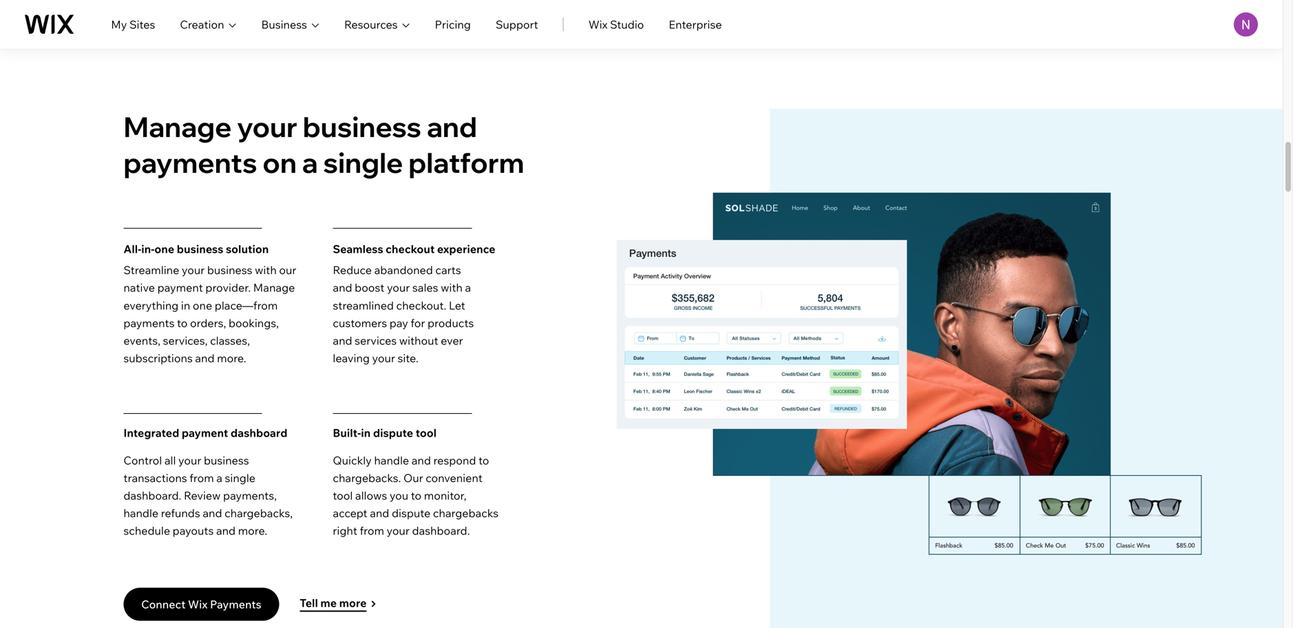 Task type: describe. For each thing, give the bounding box(es) containing it.
services
[[355, 334, 397, 347]]

to inside streamline your business with our native payment provider. manage everything in one place—from payments to orders, bookings, events, services, classes, subscriptions and more.
[[177, 316, 188, 330]]

transactions
[[124, 471, 187, 485]]

resources button
[[344, 16, 410, 33]]

your inside control all your business transactions from a single dashboard. review payments, handle refunds and chargebacks, schedule payouts and more.
[[178, 453, 201, 467]]

a inside reduce abandoned carts and boost your sales with a streamlined checkout. let customers pay for products and services without ever leaving your site.
[[465, 281, 471, 295]]

services,
[[163, 334, 208, 347]]

without
[[399, 334, 438, 347]]

and down "reduce"
[[333, 281, 352, 295]]

1 vertical spatial payment
[[182, 426, 228, 440]]

right
[[333, 524, 357, 538]]

built-
[[333, 426, 361, 440]]

and up our
[[412, 453, 431, 467]]

solution
[[226, 242, 269, 256]]

and inside streamline your business with our native payment provider. manage everything in one place—from payments to orders, bookings, events, services, classes, subscriptions and more.
[[195, 351, 215, 365]]

carts
[[436, 263, 461, 277]]

control
[[124, 453, 162, 467]]

seamless checkout experience
[[333, 242, 495, 256]]

dispute inside the quickly handle and respond to chargebacks. our convenient tool allows you to monitor, accept and dispute chargebacks right from your dashboard.
[[392, 506, 431, 520]]

platform
[[409, 145, 524, 180]]

your inside streamline your business with our native payment provider. manage everything in one place—from payments to orders, bookings, events, services, classes, subscriptions and more.
[[182, 263, 205, 277]]

1 horizontal spatial in
[[361, 426, 371, 440]]

review
[[184, 489, 221, 502]]

refunds
[[161, 506, 200, 520]]

ever
[[441, 334, 463, 347]]

chargebacks,
[[225, 506, 293, 520]]

dashboard
[[231, 426, 287, 440]]

subscriptions
[[124, 351, 193, 365]]

me
[[321, 596, 337, 610]]

2 vertical spatial to
[[411, 489, 422, 502]]

a for business
[[216, 471, 222, 485]]

a for and
[[302, 145, 318, 180]]

in-
[[141, 242, 155, 256]]

payments,
[[223, 489, 277, 502]]

chargebacks
[[433, 506, 499, 520]]

my sites link
[[111, 16, 155, 33]]

support
[[496, 18, 538, 31]]

payments inside manage your business and payments on a single platform
[[124, 145, 257, 180]]

creation button
[[180, 16, 237, 33]]

schedule
[[124, 524, 170, 538]]

payouts
[[173, 524, 214, 538]]

quickly
[[333, 453, 372, 467]]

bookings,
[[229, 316, 279, 330]]

0 vertical spatial tool
[[416, 426, 437, 440]]

monitor,
[[424, 489, 467, 502]]

connect
[[141, 597, 186, 611]]

manage inside manage your business and payments on a single platform
[[124, 109, 232, 144]]

streamline
[[124, 263, 179, 277]]

pricing
[[435, 18, 471, 31]]

and down "review" at the bottom left of page
[[203, 506, 222, 520]]

customers
[[333, 316, 387, 330]]

and up "leaving"
[[333, 334, 352, 347]]

profile image image
[[1234, 12, 1258, 36]]

payments
[[210, 597, 261, 611]]

let
[[449, 298, 465, 312]]

everything
[[124, 298, 179, 312]]

site.
[[398, 351, 419, 365]]

streamlined
[[333, 298, 394, 312]]

manage your business and payments on a single platform
[[124, 109, 524, 180]]

our
[[404, 471, 423, 485]]

all
[[164, 453, 176, 467]]

orders,
[[190, 316, 226, 330]]

streamline your business with our native payment provider. manage everything in one place—from payments to orders, bookings, events, services, classes, subscriptions and more.
[[124, 263, 296, 365]]

classes,
[[210, 334, 250, 347]]

for
[[411, 316, 425, 330]]

sites
[[129, 18, 155, 31]]

more. inside streamline your business with our native payment provider. manage everything in one place—from payments to orders, bookings, events, services, classes, subscriptions and more.
[[217, 351, 246, 365]]

products
[[428, 316, 474, 330]]

chargebacks.
[[333, 471, 401, 485]]

and down 'allows'
[[370, 506, 389, 520]]

and inside manage your business and payments on a single platform
[[427, 109, 477, 144]]

business button
[[261, 16, 319, 33]]

checkout
[[386, 242, 435, 256]]

your down the services
[[372, 351, 395, 365]]

tell me more link
[[300, 593, 377, 615]]

wix studio link
[[589, 16, 644, 33]]

creation
[[180, 18, 224, 31]]

and right payouts
[[216, 524, 236, 538]]

accept
[[333, 506, 367, 520]]

your down abandoned at the top left of the page
[[387, 281, 410, 295]]

pricing link
[[435, 16, 471, 33]]

your inside the quickly handle and respond to chargebacks. our convenient tool allows you to monitor, accept and dispute chargebacks right from your dashboard.
[[387, 524, 410, 538]]

tell
[[300, 596, 318, 610]]

convenient
[[426, 471, 483, 485]]

quickly handle and respond to chargebacks. our convenient tool allows you to monitor, accept and dispute chargebacks right from your dashboard.
[[333, 453, 499, 538]]

handle inside control all your business transactions from a single dashboard. review payments, handle refunds and chargebacks, schedule payouts and more.
[[124, 506, 158, 520]]



Task type: vqa. For each thing, say whether or not it's contained in the screenshot.
business
yes



Task type: locate. For each thing, give the bounding box(es) containing it.
single for and
[[323, 145, 403, 180]]

1 vertical spatial with
[[441, 281, 463, 295]]

more. down classes,
[[217, 351, 246, 365]]

tool up the accept
[[333, 489, 353, 502]]

1 payments from the top
[[124, 145, 257, 180]]

0 horizontal spatial tool
[[333, 489, 353, 502]]

0 horizontal spatial handle
[[124, 506, 158, 520]]

a inside control all your business transactions from a single dashboard. review payments, handle refunds and chargebacks, schedule payouts and more.
[[216, 471, 222, 485]]

1 horizontal spatial handle
[[374, 453, 409, 467]]

1 horizontal spatial one
[[193, 298, 212, 312]]

1 vertical spatial one
[[193, 298, 212, 312]]

my sites
[[111, 18, 155, 31]]

a
[[302, 145, 318, 180], [465, 281, 471, 295], [216, 471, 222, 485]]

business inside control all your business transactions from a single dashboard. review payments, handle refunds and chargebacks, schedule payouts and more.
[[204, 453, 249, 467]]

0 vertical spatial to
[[177, 316, 188, 330]]

tool
[[416, 426, 437, 440], [333, 489, 353, 502]]

allows
[[355, 489, 387, 502]]

all-
[[124, 242, 141, 256]]

my
[[111, 18, 127, 31]]

built-in dispute tool
[[333, 426, 437, 440]]

payment right the integrated
[[182, 426, 228, 440]]

integrated
[[124, 426, 179, 440]]

payments
[[124, 145, 257, 180], [124, 316, 175, 330]]

tool up respond at the left of page
[[416, 426, 437, 440]]

single
[[323, 145, 403, 180], [225, 471, 256, 485]]

1 horizontal spatial single
[[323, 145, 403, 180]]

more
[[339, 596, 367, 610]]

0 vertical spatial payments
[[124, 145, 257, 180]]

from
[[190, 471, 214, 485], [360, 524, 384, 538]]

manage inside streamline your business with our native payment provider. manage everything in one place—from payments to orders, bookings, events, services, classes, subscriptions and more.
[[253, 281, 295, 295]]

respond
[[433, 453, 476, 467]]

1 vertical spatial single
[[225, 471, 256, 485]]

with down carts
[[441, 281, 463, 295]]

dashboard. inside the quickly handle and respond to chargebacks. our convenient tool allows you to monitor, accept and dispute chargebacks right from your dashboard.
[[412, 524, 470, 538]]

single for business
[[225, 471, 256, 485]]

0 vertical spatial with
[[255, 263, 277, 277]]

dispute
[[373, 426, 413, 440], [392, 506, 431, 520]]

payments inside streamline your business with our native payment provider. manage everything in one place—from payments to orders, bookings, events, services, classes, subscriptions and more.
[[124, 316, 175, 330]]

a up let
[[465, 281, 471, 295]]

enterprise
[[669, 18, 722, 31]]

your
[[237, 109, 297, 144], [182, 263, 205, 277], [387, 281, 410, 295], [372, 351, 395, 365], [178, 453, 201, 467], [387, 524, 410, 538]]

native
[[124, 281, 155, 295]]

from inside control all your business transactions from a single dashboard. review payments, handle refunds and chargebacks, schedule payouts and more.
[[190, 471, 214, 485]]

in
[[181, 298, 190, 312], [361, 426, 371, 440]]

to right respond at the left of page
[[479, 453, 489, 467]]

business inside streamline your business with our native payment provider. manage everything in one place—from payments to orders, bookings, events, services, classes, subscriptions and more.
[[207, 263, 252, 277]]

1 vertical spatial to
[[479, 453, 489, 467]]

your down you
[[387, 524, 410, 538]]

with inside streamline your business with our native payment provider. manage everything in one place—from payments to orders, bookings, events, services, classes, subscriptions and more.
[[255, 263, 277, 277]]

wix
[[589, 18, 608, 31], [188, 597, 208, 611]]

with inside reduce abandoned carts and boost your sales with a streamlined checkout. let customers pay for products and services without ever leaving your site.
[[441, 281, 463, 295]]

1 vertical spatial handle
[[124, 506, 158, 520]]

you
[[390, 489, 409, 502]]

1 horizontal spatial manage
[[253, 281, 295, 295]]

sales
[[412, 281, 438, 295]]

handle up the schedule
[[124, 506, 158, 520]]

dispute down you
[[392, 506, 431, 520]]

single inside control all your business transactions from a single dashboard. review payments, handle refunds and chargebacks, schedule payouts and more.
[[225, 471, 256, 485]]

in inside streamline your business with our native payment provider. manage everything in one place—from payments to orders, bookings, events, services, classes, subscriptions and more.
[[181, 298, 190, 312]]

with
[[255, 263, 277, 277], [441, 281, 463, 295]]

more.
[[217, 351, 246, 365], [238, 524, 267, 538]]

1 horizontal spatial from
[[360, 524, 384, 538]]

handle
[[374, 453, 409, 467], [124, 506, 158, 520]]

0 vertical spatial one
[[155, 242, 174, 256]]

a inside manage your business and payments on a single platform
[[302, 145, 318, 180]]

payment down the streamline
[[157, 281, 203, 295]]

control all your business transactions from a single dashboard. review payments, handle refunds and chargebacks, schedule payouts and more.
[[124, 453, 293, 538]]

wix right connect
[[188, 597, 208, 611]]

our
[[279, 263, 296, 277]]

tool inside the quickly handle and respond to chargebacks. our convenient tool allows you to monitor, accept and dispute chargebacks right from your dashboard.
[[333, 489, 353, 502]]

0 vertical spatial payment
[[157, 281, 203, 295]]

single inside manage your business and payments on a single platform
[[323, 145, 403, 180]]

0 vertical spatial handle
[[374, 453, 409, 467]]

more. down chargebacks,
[[238, 524, 267, 538]]

1 vertical spatial manage
[[253, 281, 295, 295]]

1 horizontal spatial dashboard.
[[412, 524, 470, 538]]

0 vertical spatial wix
[[589, 18, 608, 31]]

resources
[[344, 18, 398, 31]]

1 vertical spatial in
[[361, 426, 371, 440]]

your inside manage your business and payments on a single platform
[[237, 109, 297, 144]]

1 horizontal spatial a
[[302, 145, 318, 180]]

0 vertical spatial a
[[302, 145, 318, 180]]

one up the streamline
[[155, 242, 174, 256]]

events,
[[124, 334, 160, 347]]

0 vertical spatial dashboard.
[[124, 489, 181, 502]]

to up 'services,'
[[177, 316, 188, 330]]

0 vertical spatial from
[[190, 471, 214, 485]]

a right on
[[302, 145, 318, 180]]

2 payments from the top
[[124, 316, 175, 330]]

business
[[303, 109, 421, 144], [177, 242, 223, 256], [207, 263, 252, 277], [204, 453, 249, 467]]

one up orders,
[[193, 298, 212, 312]]

with left our
[[255, 263, 277, 277]]

0 horizontal spatial manage
[[124, 109, 232, 144]]

business inside manage your business and payments on a single platform
[[303, 109, 421, 144]]

pay
[[390, 316, 408, 330]]

dashboard.
[[124, 489, 181, 502], [412, 524, 470, 538]]

1 vertical spatial a
[[465, 281, 471, 295]]

to right you
[[411, 489, 422, 502]]

reduce abandoned carts and boost your sales with a streamlined checkout. let customers pay for products and services without ever leaving your site.
[[333, 263, 474, 365]]

2 horizontal spatial a
[[465, 281, 471, 295]]

integrated payment dashboard
[[124, 426, 287, 440]]

wix studio
[[589, 18, 644, 31]]

1 horizontal spatial to
[[411, 489, 422, 502]]

studio
[[610, 18, 644, 31]]

payment
[[157, 281, 203, 295], [182, 426, 228, 440]]

2 horizontal spatial to
[[479, 453, 489, 467]]

0 horizontal spatial in
[[181, 298, 190, 312]]

body lotion for sale on a website, with add to cart button. image
[[0, 0, 641, 109]]

your down all-in-one business solution
[[182, 263, 205, 277]]

dashboard. down transactions
[[124, 489, 181, 502]]

connect wix payments link
[[124, 588, 279, 621]]

0 horizontal spatial one
[[155, 242, 174, 256]]

from right right
[[360, 524, 384, 538]]

1 horizontal spatial tool
[[416, 426, 437, 440]]

to
[[177, 316, 188, 330], [479, 453, 489, 467], [411, 489, 422, 502]]

place—from
[[215, 298, 278, 312]]

1 vertical spatial dashboard.
[[412, 524, 470, 538]]

0 vertical spatial in
[[181, 298, 190, 312]]

from up "review" at the bottom left of page
[[190, 471, 214, 485]]

your right all
[[178, 453, 201, 467]]

tell me more
[[300, 596, 367, 610]]

from inside the quickly handle and respond to chargebacks. our convenient tool allows you to monitor, accept and dispute chargebacks right from your dashboard.
[[360, 524, 384, 538]]

0 horizontal spatial with
[[255, 263, 277, 277]]

enterprise link
[[669, 16, 722, 33]]

payment inside streamline your business with our native payment provider. manage everything in one place—from payments to orders, bookings, events, services, classes, subscriptions and more.
[[157, 281, 203, 295]]

handle up our
[[374, 453, 409, 467]]

0 vertical spatial manage
[[124, 109, 232, 144]]

0 vertical spatial more.
[[217, 351, 246, 365]]

manage
[[124, 109, 232, 144], [253, 281, 295, 295]]

0 horizontal spatial from
[[190, 471, 214, 485]]

2 vertical spatial a
[[216, 471, 222, 485]]

1 vertical spatial wix
[[188, 597, 208, 611]]

support link
[[496, 16, 538, 33]]

solshade retail online store featuring wix dashboard payment table, storefront with stylish man and product gallery of 3 sunglasses. image
[[616, 109, 1283, 628]]

in up quickly
[[361, 426, 371, 440]]

business
[[261, 18, 307, 31]]

reduce
[[333, 263, 372, 277]]

in up orders,
[[181, 298, 190, 312]]

0 horizontal spatial to
[[177, 316, 188, 330]]

1 vertical spatial payments
[[124, 316, 175, 330]]

dashboard. inside control all your business transactions from a single dashboard. review payments, handle refunds and chargebacks, schedule payouts and more.
[[124, 489, 181, 502]]

dispute right built-
[[373, 426, 413, 440]]

0 vertical spatial dispute
[[373, 426, 413, 440]]

1 vertical spatial more.
[[238, 524, 267, 538]]

leaving
[[333, 351, 370, 365]]

and up 'platform'
[[427, 109, 477, 144]]

1 horizontal spatial wix
[[589, 18, 608, 31]]

1 vertical spatial from
[[360, 524, 384, 538]]

0 vertical spatial single
[[323, 145, 403, 180]]

wix left studio at the left top of the page
[[589, 18, 608, 31]]

experience
[[437, 242, 495, 256]]

provider.
[[206, 281, 251, 295]]

on
[[263, 145, 297, 180]]

checkout.
[[396, 298, 446, 312]]

a up "review" at the bottom left of page
[[216, 471, 222, 485]]

dashboard. down chargebacks
[[412, 524, 470, 538]]

more. inside control all your business transactions from a single dashboard. review payments, handle refunds and chargebacks, schedule payouts and more.
[[238, 524, 267, 538]]

all-in-one business solution
[[124, 242, 269, 256]]

1 vertical spatial tool
[[333, 489, 353, 502]]

0 horizontal spatial single
[[225, 471, 256, 485]]

and down 'services,'
[[195, 351, 215, 365]]

your up on
[[237, 109, 297, 144]]

connect wix payments
[[141, 597, 261, 611]]

seamless
[[333, 242, 383, 256]]

one inside streamline your business with our native payment provider. manage everything in one place—from payments to orders, bookings, events, services, classes, subscriptions and more.
[[193, 298, 212, 312]]

0 horizontal spatial dashboard.
[[124, 489, 181, 502]]

handle inside the quickly handle and respond to chargebacks. our convenient tool allows you to monitor, accept and dispute chargebacks right from your dashboard.
[[374, 453, 409, 467]]

1 vertical spatial dispute
[[392, 506, 431, 520]]

boost
[[355, 281, 385, 295]]

0 horizontal spatial wix
[[188, 597, 208, 611]]

0 horizontal spatial a
[[216, 471, 222, 485]]

abandoned
[[374, 263, 433, 277]]

1 horizontal spatial with
[[441, 281, 463, 295]]



